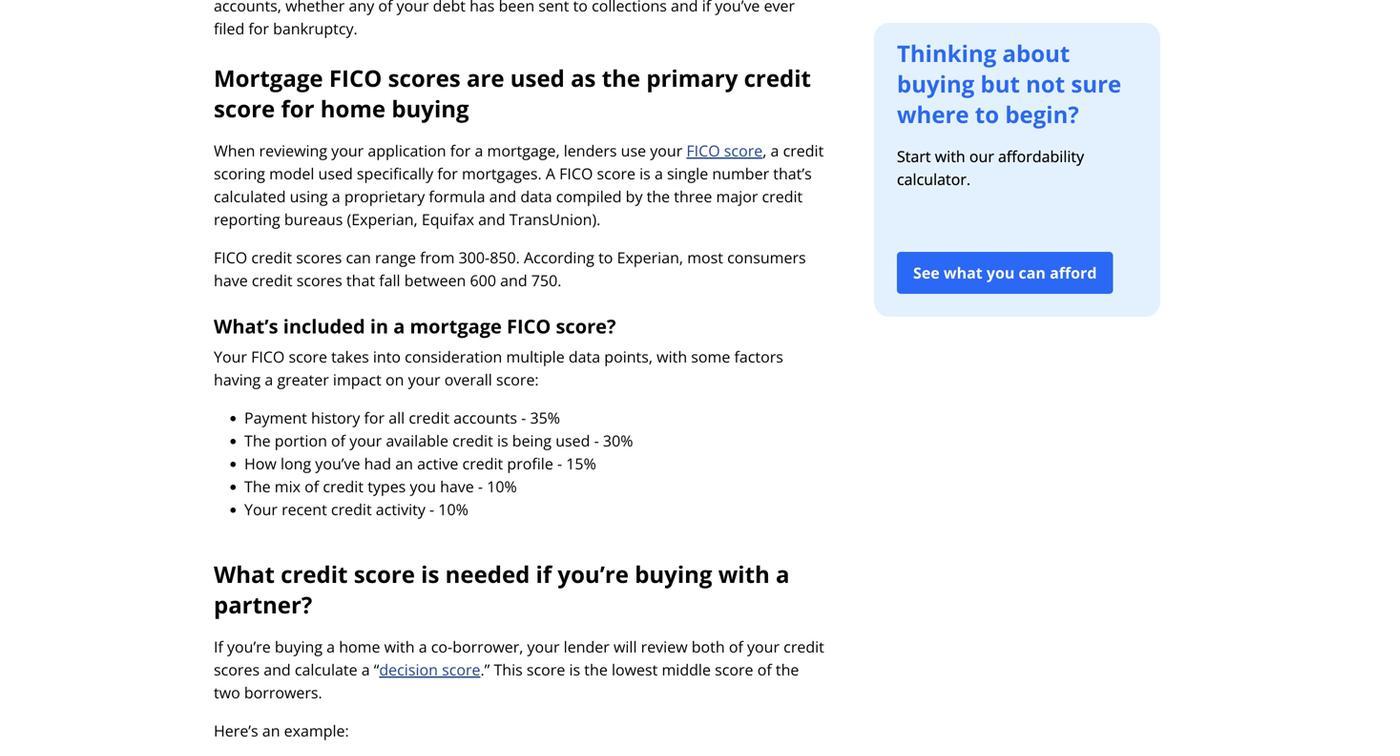 Task type: describe. For each thing, give the bounding box(es) containing it.
buying inside thinking about buying but not sure where to begin?
[[897, 68, 975, 99]]

what's included in a mortgage fico score? your fico score takes into consideration multiple data points, with some factors having a greater impact on your overall score:
[[214, 313, 783, 390]]

primary
[[646, 63, 738, 94]]

experian,
[[617, 247, 683, 268]]

using
[[290, 186, 328, 207]]

your up specifically
[[331, 140, 364, 161]]

can for afford
[[1019, 262, 1046, 283]]

major
[[716, 186, 758, 207]]

and down mortgages.
[[489, 186, 516, 207]]

and inside "fico credit scores can range from 300-850. according to experian, most consumers have credit scores that fall between 600 and 750."
[[500, 270, 527, 291]]

scores inside mortgage fico scores are used as the primary credit score for home buying
[[388, 63, 461, 94]]

used inside , a credit scoring model used specifically for mortgages. a fico score is a single number that's calculated using a proprietary formula and data compiled by the three major credit reporting bureaus (experian, equifax and transunion).
[[318, 163, 353, 184]]

1 vertical spatial 10%
[[438, 499, 468, 520]]

- left 35%
[[521, 408, 526, 428]]

, a credit scoring model used specifically for mortgages. a fico score is a single number that's calculated using a proprietary formula and data compiled by the three major credit reporting bureaus (experian, equifax and transunion).
[[214, 140, 824, 230]]

recent
[[282, 499, 327, 520]]

your inside what's included in a mortgage fico score? your fico score takes into consideration multiple data points, with some factors having a greater impact on your overall score:
[[408, 369, 440, 390]]

transunion).
[[509, 209, 601, 230]]

scoring
[[214, 163, 265, 184]]

equifax
[[422, 209, 474, 230]]

- left "15%"
[[557, 453, 562, 474]]

between
[[404, 270, 466, 291]]

specifically
[[357, 163, 433, 184]]

data inside what's included in a mortgage fico score? your fico score takes into consideration multiple data points, with some factors having a greater impact on your overall score:
[[569, 346, 600, 367]]

used inside payment history for all credit accounts - 35% the portion of your available credit is being used - 30% how long you've had an active credit profile - 15% the mix of credit types you have - 10% your recent credit activity - 10%
[[556, 430, 590, 451]]

formula
[[429, 186, 485, 207]]

a inside what credit score is needed if you're buying with a partner?
[[776, 559, 790, 590]]

in
[[370, 313, 388, 339]]

that's
[[773, 163, 812, 184]]

buying inside what credit score is needed if you're buying with a partner?
[[635, 559, 712, 590]]

sure
[[1071, 68, 1121, 99]]

with inside if you're buying a home with a co-borrower, your lender will review both of your credit scores and calculate a "
[[384, 637, 415, 657]]

three
[[674, 186, 712, 207]]

a
[[546, 163, 555, 184]]

score up the number
[[724, 140, 763, 161]]

your inside what's included in a mortgage fico score? your fico score takes into consideration multiple data points, with some factors having a greater impact on your overall score:
[[214, 346, 247, 367]]

that
[[346, 270, 375, 291]]

of up the you've
[[331, 430, 346, 451]]

active
[[417, 453, 458, 474]]

scores down bureaus
[[296, 247, 342, 268]]

what
[[944, 262, 983, 283]]

credit inside mortgage fico scores are used as the primary credit score for home buying
[[744, 63, 811, 94]]

example:
[[284, 721, 349, 741]]

have inside payment history for all credit accounts - 35% the portion of your available credit is being used - 30% how long you've had an active credit profile - 15% the mix of credit types you have - 10% your recent credit activity - 10%
[[440, 476, 474, 497]]

an inside payment history for all credit accounts - 35% the portion of your available credit is being used - 30% how long you've had an active credit profile - 15% the mix of credit types you have - 10% your recent credit activity - 10%
[[395, 453, 413, 474]]

0 vertical spatial 10%
[[487, 476, 517, 497]]

score inside , a credit scoring model used specifically for mortgages. a fico score is a single number that's calculated using a proprietary formula and data compiled by the three major credit reporting bureaus (experian, equifax and transunion).
[[597, 163, 636, 184]]

had
[[364, 453, 391, 474]]

"
[[374, 659, 379, 680]]

to inside "fico credit scores can range from 300-850. according to experian, most consumers have credit scores that fall between 600 and 750."
[[598, 247, 613, 268]]

fico inside , a credit scoring model used specifically for mortgages. a fico score is a single number that's calculated using a proprietary formula and data compiled by the three major credit reporting bureaus (experian, equifax and transunion).
[[559, 163, 593, 184]]

mortgage
[[214, 63, 323, 94]]

multiple
[[506, 346, 565, 367]]

points,
[[604, 346, 653, 367]]

you're inside if you're buying a home with a co-borrower, your lender will review both of your credit scores and calculate a "
[[227, 637, 271, 657]]

what's
[[214, 313, 278, 339]]

as
[[571, 63, 596, 94]]

types
[[368, 476, 406, 497]]

model
[[269, 163, 314, 184]]

start with our affordability calculator.
[[897, 146, 1084, 189]]

home inside mortgage fico scores are used as the primary credit score for home buying
[[320, 93, 386, 124]]

fico down 'what's'
[[251, 346, 285, 367]]

what
[[214, 559, 275, 590]]

if you're buying a home with a co-borrower, your lender will review both of your credit scores and calculate a "
[[214, 637, 824, 680]]

score:
[[496, 369, 539, 390]]

have inside "fico credit scores can range from 300-850. according to experian, most consumers have credit scores that fall between 600 and 750."
[[214, 270, 248, 291]]

you've
[[315, 453, 360, 474]]

use
[[621, 140, 646, 161]]

of inside ." this score is the lowest middle score of the two borrowers.
[[757, 659, 772, 680]]

35%
[[530, 408, 560, 428]]

decision
[[379, 659, 438, 680]]

850.
[[490, 247, 520, 268]]

score?
[[556, 313, 616, 339]]

fico inside mortgage fico scores are used as the primary credit score for home buying
[[329, 63, 382, 94]]

when reviewing your application for a mortgage, lenders use your fico score
[[214, 140, 763, 161]]

proprietary
[[344, 186, 425, 207]]

two
[[214, 682, 240, 703]]

single
[[667, 163, 708, 184]]

score right this
[[527, 659, 565, 680]]

application
[[368, 140, 446, 161]]

the inside mortgage fico scores are used as the primary credit score for home buying
[[602, 63, 640, 94]]

about
[[1002, 38, 1070, 69]]

affordability
[[998, 146, 1084, 167]]

payment history for all credit accounts - 35% the portion of your available credit is being used - 30% how long you've had an active credit profile - 15% the mix of credit types you have - 10% your recent credit activity - 10%
[[244, 408, 633, 520]]

long
[[281, 453, 311, 474]]

co-
[[431, 637, 453, 657]]

reviewing
[[259, 140, 327, 161]]

(experian,
[[347, 209, 418, 230]]

with inside what credit score is needed if you're buying with a partner?
[[718, 559, 770, 590]]

if
[[536, 559, 552, 590]]

mortgage,
[[487, 140, 560, 161]]

portion
[[275, 430, 327, 451]]

your left "lender"
[[527, 637, 560, 657]]

the inside , a credit scoring model used specifically for mortgages. a fico score is a single number that's calculated using a proprietary formula and data compiled by the three major credit reporting bureaus (experian, equifax and transunion).
[[647, 186, 670, 207]]

but
[[981, 68, 1020, 99]]

bureaus
[[284, 209, 343, 230]]

decision score
[[379, 659, 480, 680]]

scores inside if you're buying a home with a co-borrower, your lender will review both of your credit scores and calculate a "
[[214, 659, 260, 680]]

for inside , a credit scoring model used specifically for mortgages. a fico score is a single number that's calculated using a proprietary formula and data compiled by the three major credit reporting bureaus (experian, equifax and transunion).
[[437, 163, 458, 184]]

lenders
[[564, 140, 617, 161]]

on
[[385, 369, 404, 390]]

score down the co- on the left of page
[[442, 659, 480, 680]]

both
[[692, 637, 725, 657]]

being
[[512, 430, 552, 451]]

home inside if you're buying a home with a co-borrower, your lender will review both of your credit scores and calculate a "
[[339, 637, 380, 657]]

is inside , a credit scoring model used specifically for mortgages. a fico score is a single number that's calculated using a proprietary formula and data compiled by the three major credit reporting bureaus (experian, equifax and transunion).
[[639, 163, 651, 184]]

lender
[[564, 637, 610, 657]]

mortgage fico scores are used as the primary credit score for home buying
[[214, 63, 811, 124]]

0 horizontal spatial an
[[262, 721, 280, 741]]

thinking about buying but not sure where to begin?
[[897, 38, 1121, 130]]

begin?
[[1005, 99, 1079, 130]]

750.
[[531, 270, 561, 291]]



Task type: vqa. For each thing, say whether or not it's contained in the screenshot.
'Start'
yes



Task type: locate. For each thing, give the bounding box(es) containing it.
buying
[[897, 68, 975, 99], [392, 93, 469, 124], [635, 559, 712, 590], [275, 637, 323, 657]]

a
[[475, 140, 483, 161], [771, 140, 779, 161], [655, 163, 663, 184], [332, 186, 340, 207], [393, 313, 405, 339], [265, 369, 273, 390], [776, 559, 790, 590], [327, 637, 335, 657], [419, 637, 427, 657], [361, 659, 370, 680]]

afford
[[1050, 262, 1097, 283]]

with up 'both'
[[718, 559, 770, 590]]

your right on
[[408, 369, 440, 390]]

the down "how"
[[244, 476, 271, 497]]

calculated
[[214, 186, 286, 207]]

your inside payment history for all credit accounts - 35% the portion of your available credit is being used - 30% how long you've had an active credit profile - 15% the mix of credit types you have - 10% your recent credit activity - 10%
[[349, 430, 382, 451]]

profile
[[507, 453, 553, 474]]

1 vertical spatial home
[[339, 637, 380, 657]]

all
[[389, 408, 405, 428]]

1 horizontal spatial to
[[975, 99, 999, 130]]

for inside mortgage fico scores are used as the primary credit score for home buying
[[281, 93, 314, 124]]

600
[[470, 270, 496, 291]]

buying up calculate
[[275, 637, 323, 657]]

you inside payment history for all credit accounts - 35% the portion of your available credit is being used - 30% how long you've had an active credit profile - 15% the mix of credit types you have - 10% your recent credit activity - 10%
[[410, 476, 436, 497]]

your up single
[[650, 140, 683, 161]]

1 horizontal spatial an
[[395, 453, 413, 474]]

for
[[281, 93, 314, 124], [450, 140, 471, 161], [437, 163, 458, 184], [364, 408, 385, 428]]

have down active
[[440, 476, 474, 497]]

1 horizontal spatial have
[[440, 476, 474, 497]]

." this score is the lowest middle score of the two borrowers.
[[214, 659, 799, 703]]

partner?
[[214, 589, 312, 620]]

accounts
[[453, 408, 517, 428]]

0 vertical spatial an
[[395, 453, 413, 474]]

scores left are
[[388, 63, 461, 94]]

activity
[[376, 499, 425, 520]]

and inside if you're buying a home with a co-borrower, your lender will review both of your credit scores and calculate a "
[[264, 659, 291, 680]]

your right 'both'
[[747, 637, 780, 657]]

- left "30%"
[[594, 430, 599, 451]]

have up 'what's'
[[214, 270, 248, 291]]

1 horizontal spatial data
[[569, 346, 600, 367]]

according
[[524, 247, 594, 268]]

home up application
[[320, 93, 386, 124]]

you
[[987, 262, 1015, 283], [410, 476, 436, 497]]

the up "how"
[[244, 430, 271, 451]]

0 horizontal spatial have
[[214, 270, 248, 291]]

borrower,
[[453, 637, 523, 657]]

will
[[614, 637, 637, 657]]

1 vertical spatial your
[[244, 499, 278, 520]]

to up our
[[975, 99, 999, 130]]

our
[[969, 146, 994, 167]]

with inside what's included in a mortgage fico score? your fico score takes into consideration multiple data points, with some factors having a greater impact on your overall score:
[[657, 346, 687, 367]]

-
[[521, 408, 526, 428], [594, 430, 599, 451], [557, 453, 562, 474], [478, 476, 483, 497], [429, 499, 434, 520]]

history
[[311, 408, 360, 428]]

score inside mortgage fico scores are used as the primary credit score for home buying
[[214, 93, 275, 124]]

thinking
[[897, 38, 997, 69]]

score down use at the top of page
[[597, 163, 636, 184]]

fico
[[329, 63, 382, 94], [686, 140, 720, 161], [559, 163, 593, 184], [214, 247, 247, 268], [507, 313, 551, 339], [251, 346, 285, 367]]

data down score?
[[569, 346, 600, 367]]

used left as
[[510, 63, 565, 94]]

payment
[[244, 408, 307, 428]]

2 vertical spatial used
[[556, 430, 590, 451]]

0 vertical spatial to
[[975, 99, 999, 130]]

buying left but
[[897, 68, 975, 99]]

with left some
[[657, 346, 687, 367]]

to inside thinking about buying but not sure where to begin?
[[975, 99, 999, 130]]

fico up multiple
[[507, 313, 551, 339]]

score up the when
[[214, 93, 275, 124]]

used up "15%"
[[556, 430, 590, 451]]

home up the "
[[339, 637, 380, 657]]

available
[[386, 430, 448, 451]]

fico credit scores can range from 300-850. according to experian, most consumers have credit scores that fall between 600 and 750.
[[214, 247, 806, 291]]

of right 'both'
[[729, 637, 743, 657]]

borrowers.
[[244, 682, 322, 703]]

0 vertical spatial you're
[[558, 559, 629, 590]]

fico up single
[[686, 140, 720, 161]]

10% down profile
[[487, 476, 517, 497]]

into
[[373, 346, 401, 367]]

with inside 'start with our affordability calculator.'
[[935, 146, 965, 167]]

scores up two
[[214, 659, 260, 680]]

credit inside if you're buying a home with a co-borrower, your lender will review both of your credit scores and calculate a "
[[784, 637, 824, 657]]

your up had
[[349, 430, 382, 451]]

to left experian,
[[598, 247, 613, 268]]

and up borrowers.
[[264, 659, 291, 680]]

an right the here's
[[262, 721, 280, 741]]

fico down reporting
[[214, 247, 247, 268]]

score
[[214, 93, 275, 124], [724, 140, 763, 161], [597, 163, 636, 184], [289, 346, 327, 367], [354, 559, 415, 590], [442, 659, 480, 680], [527, 659, 565, 680], [715, 659, 753, 680]]

calculate
[[295, 659, 357, 680]]

consumers
[[727, 247, 806, 268]]

middle
[[662, 659, 711, 680]]

is inside ." this score is the lowest middle score of the two borrowers.
[[569, 659, 580, 680]]

0 vertical spatial data
[[520, 186, 552, 207]]

greater
[[277, 369, 329, 390]]

range
[[375, 247, 416, 268]]

2 the from the top
[[244, 476, 271, 497]]

with up the decision
[[384, 637, 415, 657]]

1 vertical spatial you
[[410, 476, 436, 497]]

1 vertical spatial used
[[318, 163, 353, 184]]

1 vertical spatial the
[[244, 476, 271, 497]]

if
[[214, 637, 223, 657]]

."
[[480, 659, 490, 680]]

and down 850.
[[500, 270, 527, 291]]

0 horizontal spatial data
[[520, 186, 552, 207]]

is inside payment history for all credit accounts - 35% the portion of your available credit is being used - 30% how long you've had an active credit profile - 15% the mix of credit types you have - 10% your recent credit activity - 10%
[[497, 430, 508, 451]]

for inside payment history for all credit accounts - 35% the portion of your available credit is being used - 30% how long you've had an active credit profile - 15% the mix of credit types you have - 10% your recent credit activity - 10%
[[364, 408, 385, 428]]

- down accounts
[[478, 476, 483, 497]]

reporting
[[214, 209, 280, 230]]

1 vertical spatial an
[[262, 721, 280, 741]]

included
[[283, 313, 365, 339]]

fico right a at the left top of the page
[[559, 163, 593, 184]]

1 the from the top
[[244, 430, 271, 451]]

0 horizontal spatial 10%
[[438, 499, 468, 520]]

score up greater
[[289, 346, 327, 367]]

mortgages.
[[462, 163, 542, 184]]

you're
[[558, 559, 629, 590], [227, 637, 271, 657]]

where
[[897, 99, 969, 130]]

15%
[[566, 453, 596, 474]]

0 horizontal spatial you
[[410, 476, 436, 497]]

- right 'activity'
[[429, 499, 434, 520]]

see
[[913, 262, 940, 283]]

compiled
[[556, 186, 622, 207]]

your inside payment history for all credit accounts - 35% the portion of your available credit is being used - 30% how long you've had an active credit profile - 15% the mix of credit types you have - 10% your recent credit activity - 10%
[[244, 499, 278, 520]]

is down "lender"
[[569, 659, 580, 680]]

see what you can afford
[[913, 262, 1097, 283]]

of
[[331, 430, 346, 451], [305, 476, 319, 497], [729, 637, 743, 657], [757, 659, 772, 680]]

1 horizontal spatial can
[[1019, 262, 1046, 283]]

see what you can afford link
[[897, 252, 1113, 294]]

your down mix
[[244, 499, 278, 520]]

here's an example:
[[214, 721, 349, 741]]

fico right mortgage
[[329, 63, 382, 94]]

0 horizontal spatial can
[[346, 247, 371, 268]]

takes
[[331, 346, 369, 367]]

buying inside mortgage fico scores are used as the primary credit score for home buying
[[392, 93, 469, 124]]

is
[[639, 163, 651, 184], [497, 430, 508, 451], [421, 559, 439, 590], [569, 659, 580, 680]]

1 horizontal spatial you're
[[558, 559, 629, 590]]

is down accounts
[[497, 430, 508, 451]]

0 vertical spatial used
[[510, 63, 565, 94]]

is up the by
[[639, 163, 651, 184]]

1 vertical spatial to
[[598, 247, 613, 268]]

factors
[[734, 346, 783, 367]]

can for range
[[346, 247, 371, 268]]

1 vertical spatial data
[[569, 346, 600, 367]]

have
[[214, 270, 248, 291], [440, 476, 474, 497]]

and up 850.
[[478, 209, 505, 230]]

buying up review
[[635, 559, 712, 590]]

fico inside "fico credit scores can range from 300-850. according to experian, most consumers have credit scores that fall between 600 and 750."
[[214, 247, 247, 268]]

review
[[641, 637, 688, 657]]

your
[[214, 346, 247, 367], [244, 499, 278, 520]]

an down available
[[395, 453, 413, 474]]

30%
[[603, 430, 633, 451]]

not
[[1026, 68, 1065, 99]]

buying up application
[[392, 93, 469, 124]]

score down 'activity'
[[354, 559, 415, 590]]

most
[[687, 247, 723, 268]]

from
[[420, 247, 455, 268]]

of right middle
[[757, 659, 772, 680]]

buying inside if you're buying a home with a co-borrower, your lender will review both of your credit scores and calculate a "
[[275, 637, 323, 657]]

0 horizontal spatial to
[[598, 247, 613, 268]]

you down active
[[410, 476, 436, 497]]

can inside "fico credit scores can range from 300-850. according to experian, most consumers have credit scores that fall between 600 and 750."
[[346, 247, 371, 268]]

is inside what credit score is needed if you're buying with a partner?
[[421, 559, 439, 590]]

needed
[[445, 559, 530, 590]]

score down 'both'
[[715, 659, 753, 680]]

can left afford
[[1019, 262, 1046, 283]]

with up calculator.
[[935, 146, 965, 167]]

0 vertical spatial your
[[214, 346, 247, 367]]

can up that
[[346, 247, 371, 268]]

used up 'using'
[[318, 163, 353, 184]]

300-
[[459, 247, 490, 268]]

score inside what credit score is needed if you're buying with a partner?
[[354, 559, 415, 590]]

0 vertical spatial the
[[244, 430, 271, 451]]

scores left that
[[296, 270, 342, 291]]

0 vertical spatial home
[[320, 93, 386, 124]]

can
[[346, 247, 371, 268], [1019, 262, 1046, 283]]

data inside , a credit scoring model used specifically for mortgages. a fico score is a single number that's calculated using a proprietary formula and data compiled by the three major credit reporting bureaus (experian, equifax and transunion).
[[520, 186, 552, 207]]

used inside mortgage fico scores are used as the primary credit score for home buying
[[510, 63, 565, 94]]

credit inside what credit score is needed if you're buying with a partner?
[[281, 559, 348, 590]]

0 vertical spatial have
[[214, 270, 248, 291]]

some
[[691, 346, 730, 367]]

data
[[520, 186, 552, 207], [569, 346, 600, 367]]

scores
[[388, 63, 461, 94], [296, 247, 342, 268], [296, 270, 342, 291], [214, 659, 260, 680]]

of up recent
[[305, 476, 319, 497]]

0 horizontal spatial you're
[[227, 637, 271, 657]]

data down a at the left top of the page
[[520, 186, 552, 207]]

overall
[[444, 369, 492, 390]]

fall
[[379, 270, 400, 291]]

of inside if you're buying a home with a co-borrower, your lender will review both of your credit scores and calculate a "
[[729, 637, 743, 657]]

1 horizontal spatial you
[[987, 262, 1015, 283]]

the
[[602, 63, 640, 94], [647, 186, 670, 207], [584, 659, 608, 680], [776, 659, 799, 680]]

0 vertical spatial you
[[987, 262, 1015, 283]]

1 horizontal spatial 10%
[[487, 476, 517, 497]]

are
[[467, 63, 504, 94]]

,
[[763, 140, 767, 161]]

score inside what's included in a mortgage fico score? your fico score takes into consideration multiple data points, with some factors having a greater impact on your overall score:
[[289, 346, 327, 367]]

you're inside what credit score is needed if you're buying with a partner?
[[558, 559, 629, 590]]

1 vertical spatial have
[[440, 476, 474, 497]]

calculator.
[[897, 169, 971, 189]]

10% down active
[[438, 499, 468, 520]]

you right what
[[987, 262, 1015, 283]]

your up having
[[214, 346, 247, 367]]

is left needed
[[421, 559, 439, 590]]

1 vertical spatial you're
[[227, 637, 271, 657]]



